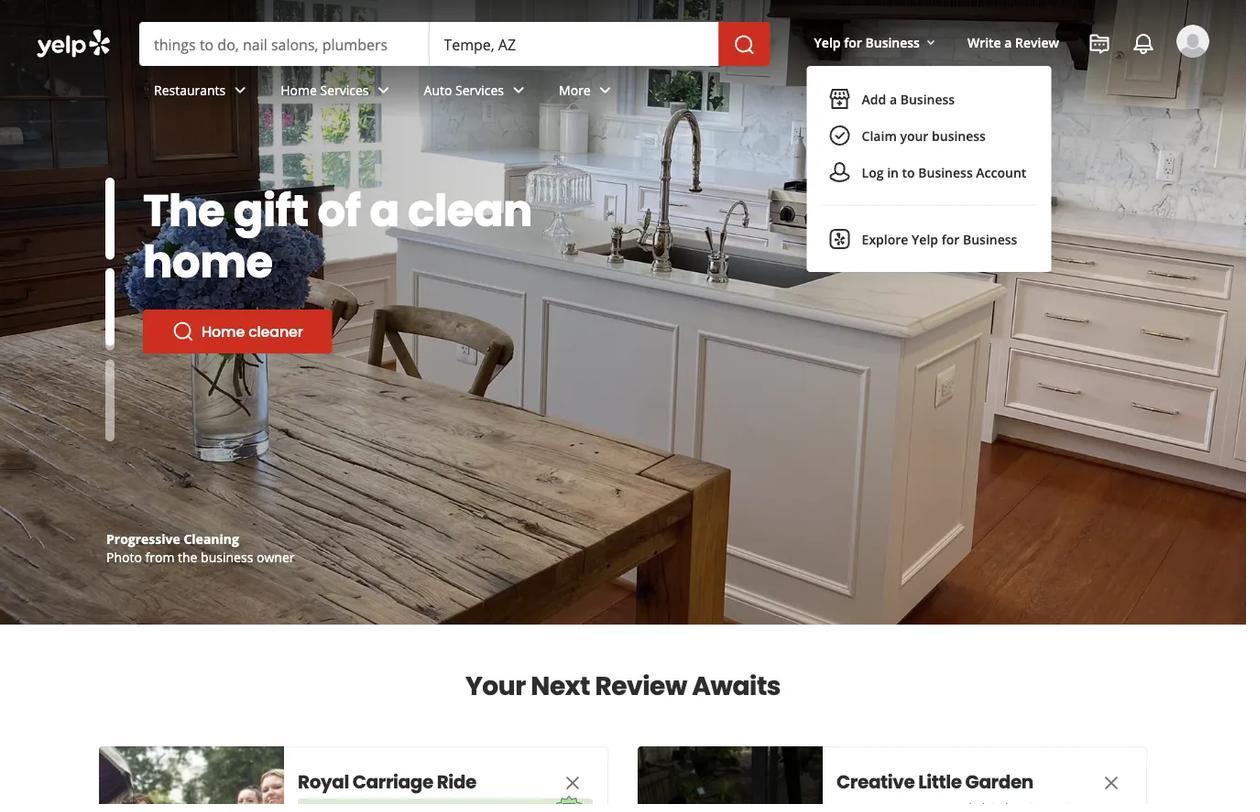 Task type: locate. For each thing, give the bounding box(es) containing it.
creative little garden
[[837, 770, 1034, 795]]

0 vertical spatial for
[[844, 33, 862, 51]]

2 vertical spatial a
[[370, 180, 399, 241]]

16 chevron down v2 image
[[924, 35, 938, 50]]

awaits
[[692, 668, 781, 704]]

a right of
[[370, 180, 399, 241]]

3 24 chevron down v2 image from the left
[[508, 79, 530, 101]]

24 chevron down v2 image left auto
[[373, 79, 394, 101]]

next
[[531, 668, 590, 704]]

1 horizontal spatial home
[[281, 81, 317, 99]]

services inside "link"
[[320, 81, 369, 99]]

add a business button
[[822, 81, 1037, 117]]

a inside add a business button
[[890, 90, 897, 108]]

a right the add
[[890, 90, 897, 108]]

0 horizontal spatial business
[[201, 548, 253, 566]]

a right 'write'
[[1005, 33, 1012, 51]]

24 chevron down v2 image right auto services
[[508, 79, 530, 101]]

services for auto services
[[455, 81, 504, 99]]

0 vertical spatial business
[[932, 127, 986, 144]]

kendall p. image
[[1177, 25, 1210, 58]]

more link
[[544, 66, 631, 119]]

services
[[320, 81, 369, 99], [455, 81, 504, 99]]

auto
[[424, 81, 452, 99]]

0 horizontal spatial for
[[844, 33, 862, 51]]

1 horizontal spatial none field
[[444, 34, 704, 54]]

a for add
[[890, 90, 897, 108]]

2 select slide image from the top
[[105, 265, 115, 347]]

none field up home services on the left
[[154, 34, 414, 54]]

0 horizontal spatial services
[[320, 81, 369, 99]]

business up log in to business account
[[932, 127, 986, 144]]

your
[[465, 668, 526, 704]]

business categories element
[[139, 66, 1210, 119]]

select slide image
[[105, 178, 115, 260], [105, 265, 115, 347]]

for up 24 add biz v2 icon
[[844, 33, 862, 51]]

24 search v2 image
[[172, 321, 194, 343]]

24 friends v2 image
[[829, 161, 851, 183]]

1 horizontal spatial for
[[942, 230, 960, 248]]

home for home cleaner
[[202, 321, 245, 342]]

24 chevron down v2 image for home services
[[373, 79, 394, 101]]

0 vertical spatial review
[[1015, 33, 1059, 51]]

2 none field from the left
[[444, 34, 704, 54]]

explore yelp for business button
[[822, 221, 1037, 258]]

1 vertical spatial home
[[202, 321, 245, 342]]

home cleaner link
[[143, 310, 332, 354]]

24 chevron down v2 image inside home services "link"
[[373, 79, 394, 101]]

1 horizontal spatial dismiss card image
[[1100, 772, 1122, 794]]

for inside button
[[844, 33, 862, 51]]

0 horizontal spatial yelp
[[814, 33, 841, 51]]

creative
[[837, 770, 915, 795]]

business down cleaning at left bottom
[[201, 548, 253, 566]]

0 horizontal spatial dismiss card image
[[562, 772, 584, 794]]

0 horizontal spatial none field
[[154, 34, 414, 54]]

review for next
[[595, 668, 687, 704]]

0 horizontal spatial home
[[202, 321, 245, 342]]

Find text field
[[154, 34, 414, 54]]

1 vertical spatial for
[[942, 230, 960, 248]]

business left the 16 chevron down v2 image
[[865, 33, 920, 51]]

services down find field
[[320, 81, 369, 99]]

0 horizontal spatial review
[[595, 668, 687, 704]]

royal carriage ride link
[[298, 770, 527, 795]]

home down find field
[[281, 81, 317, 99]]

auto services
[[424, 81, 504, 99]]

business
[[932, 127, 986, 144], [201, 548, 253, 566]]

progressive cleaning link
[[106, 530, 239, 547]]

restaurants link
[[139, 66, 266, 119]]

2 services from the left
[[455, 81, 504, 99]]

1 24 chevron down v2 image from the left
[[229, 79, 251, 101]]

1 horizontal spatial 24 chevron down v2 image
[[373, 79, 394, 101]]

business down 'account' on the top right of page
[[963, 230, 1017, 248]]

1 none field from the left
[[154, 34, 414, 54]]

0 vertical spatial select slide image
[[105, 178, 115, 260]]

1 vertical spatial review
[[595, 668, 687, 704]]

0 horizontal spatial a
[[370, 180, 399, 241]]

none field up more
[[444, 34, 704, 54]]

2 dismiss card image from the left
[[1100, 772, 1122, 794]]

2 horizontal spatial 24 chevron down v2 image
[[508, 79, 530, 101]]

dismiss card image
[[562, 772, 584, 794], [1100, 772, 1122, 794]]

1 horizontal spatial yelp
[[912, 230, 938, 248]]

little
[[918, 770, 962, 795]]

yelp up 24 add biz v2 icon
[[814, 33, 841, 51]]

Near text field
[[444, 34, 704, 54]]

1 vertical spatial select slide image
[[105, 265, 115, 347]]

review right next
[[595, 668, 687, 704]]

24 chevron down v2 image for auto services
[[508, 79, 530, 101]]

explore
[[862, 230, 908, 248]]

business
[[865, 33, 920, 51], [900, 90, 955, 108], [918, 164, 973, 181], [963, 230, 1017, 248]]

0 vertical spatial a
[[1005, 33, 1012, 51]]

projects image
[[1089, 33, 1111, 55]]

explore banner section banner
[[0, 0, 1246, 625]]

home
[[143, 231, 273, 293]]

for right explore
[[942, 230, 960, 248]]

photo of royal carriage ride image
[[99, 747, 284, 805]]

select slide image left the "the"
[[105, 178, 115, 260]]

home
[[281, 81, 317, 99], [202, 321, 245, 342]]

1 services from the left
[[320, 81, 369, 99]]

business inside button
[[932, 127, 986, 144]]

account
[[976, 164, 1027, 181]]

review right 'write'
[[1015, 33, 1059, 51]]

1 horizontal spatial review
[[1015, 33, 1059, 51]]

business inside progressive cleaning photo from the business owner
[[201, 548, 253, 566]]

your next review awaits
[[465, 668, 781, 704]]

the
[[143, 180, 225, 241]]

1 vertical spatial yelp
[[912, 230, 938, 248]]

24 chevron down v2 image inside restaurants link
[[229, 79, 251, 101]]

the gift of a clean home
[[143, 180, 532, 293]]

1 vertical spatial business
[[201, 548, 253, 566]]

yelp right explore
[[912, 230, 938, 248]]

1 dismiss card image from the left
[[562, 772, 584, 794]]

log in to business account
[[862, 164, 1027, 181]]

log
[[862, 164, 884, 181]]

none field 'near'
[[444, 34, 704, 54]]

yelp
[[814, 33, 841, 51], [912, 230, 938, 248]]

user actions element
[[800, 23, 1235, 272]]

24 yelp for biz v2 image
[[829, 228, 851, 250]]

gift
[[234, 180, 309, 241]]

0 vertical spatial home
[[281, 81, 317, 99]]

0 vertical spatial yelp
[[814, 33, 841, 51]]

24 chevron down v2 image
[[594, 79, 616, 101]]

write a review link
[[960, 26, 1067, 59]]

home right 24 search v2 icon
[[202, 321, 245, 342]]

2 horizontal spatial a
[[1005, 33, 1012, 51]]

a inside write a review link
[[1005, 33, 1012, 51]]

24 chevron down v2 image inside auto services link
[[508, 79, 530, 101]]

1 vertical spatial a
[[890, 90, 897, 108]]

carriage
[[353, 770, 433, 795]]

1 horizontal spatial business
[[932, 127, 986, 144]]

restaurants
[[154, 81, 226, 99]]

cleaning
[[184, 530, 239, 547]]

1 horizontal spatial services
[[455, 81, 504, 99]]

select slide image left 24 search v2 icon
[[105, 265, 115, 347]]

None search field
[[0, 0, 1246, 272], [139, 22, 774, 66], [0, 0, 1246, 272], [139, 22, 774, 66]]

review inside write a review link
[[1015, 33, 1059, 51]]

explore yelp for business
[[862, 230, 1017, 248]]

home inside "link"
[[281, 81, 317, 99]]

services right auto
[[455, 81, 504, 99]]

24 chevron down v2 image right restaurants
[[229, 79, 251, 101]]

24 chevron down v2 image for restaurants
[[229, 79, 251, 101]]

1 horizontal spatial a
[[890, 90, 897, 108]]

for
[[844, 33, 862, 51], [942, 230, 960, 248]]

review
[[1015, 33, 1059, 51], [595, 668, 687, 704]]

a
[[1005, 33, 1012, 51], [890, 90, 897, 108], [370, 180, 399, 241]]

your
[[900, 127, 929, 144]]

None field
[[154, 34, 414, 54], [444, 34, 704, 54]]

0 horizontal spatial 24 chevron down v2 image
[[229, 79, 251, 101]]

ride
[[437, 770, 476, 795]]

2 24 chevron down v2 image from the left
[[373, 79, 394, 101]]

24 chevron down v2 image
[[229, 79, 251, 101], [373, 79, 394, 101], [508, 79, 530, 101]]



Task type: describe. For each thing, give the bounding box(es) containing it.
notifications image
[[1133, 33, 1155, 55]]

garden
[[965, 770, 1034, 795]]

claim your business button
[[822, 117, 1037, 154]]

cleaner
[[248, 321, 303, 342]]

write
[[968, 33, 1001, 51]]

home for home services
[[281, 81, 317, 99]]

business up claim your business button
[[900, 90, 955, 108]]

dismiss card image for garden
[[1100, 772, 1122, 794]]

claim
[[862, 127, 897, 144]]

write a review
[[968, 33, 1059, 51]]

services for home services
[[320, 81, 369, 99]]

a for write
[[1005, 33, 1012, 51]]

firstreview image
[[551, 793, 587, 805]]

owner
[[257, 548, 295, 566]]

1 select slide image from the top
[[105, 178, 115, 260]]

a inside the gift of a clean home
[[370, 180, 399, 241]]

business inside button
[[865, 33, 920, 51]]

none field find
[[154, 34, 414, 54]]

yelp inside button
[[912, 230, 938, 248]]

progressive cleaning photo from the business owner
[[106, 530, 295, 566]]

clean
[[408, 180, 532, 241]]

creative little garden link
[[837, 770, 1066, 795]]

add
[[862, 90, 886, 108]]

business right to on the top of page
[[918, 164, 973, 181]]

search image
[[734, 34, 756, 56]]

review for a
[[1015, 33, 1059, 51]]

in
[[887, 164, 899, 181]]

of
[[318, 180, 361, 241]]

dismiss card image for ride
[[562, 772, 584, 794]]

photo of creative little garden image
[[638, 747, 823, 805]]

for inside button
[[942, 230, 960, 248]]

home services
[[281, 81, 369, 99]]

log in to business account button
[[822, 154, 1037, 191]]

yelp for business
[[814, 33, 920, 51]]

progressive
[[106, 530, 180, 547]]

home services link
[[266, 66, 409, 119]]

photo
[[106, 548, 142, 566]]

claim your business
[[862, 127, 986, 144]]

yelp for business button
[[807, 26, 946, 59]]

royal
[[298, 770, 349, 795]]

home cleaner
[[202, 321, 303, 342]]

the
[[178, 548, 197, 566]]

24 claim v2 image
[[829, 125, 851, 147]]

royal carriage ride
[[298, 770, 476, 795]]

to
[[902, 164, 915, 181]]

auto services link
[[409, 66, 544, 119]]

yelp inside button
[[814, 33, 841, 51]]

from
[[145, 548, 175, 566]]

add a business
[[862, 90, 955, 108]]

more
[[559, 81, 591, 99]]

24 add biz v2 image
[[829, 88, 851, 110]]



Task type: vqa. For each thing, say whether or not it's contained in the screenshot.
Activity
no



